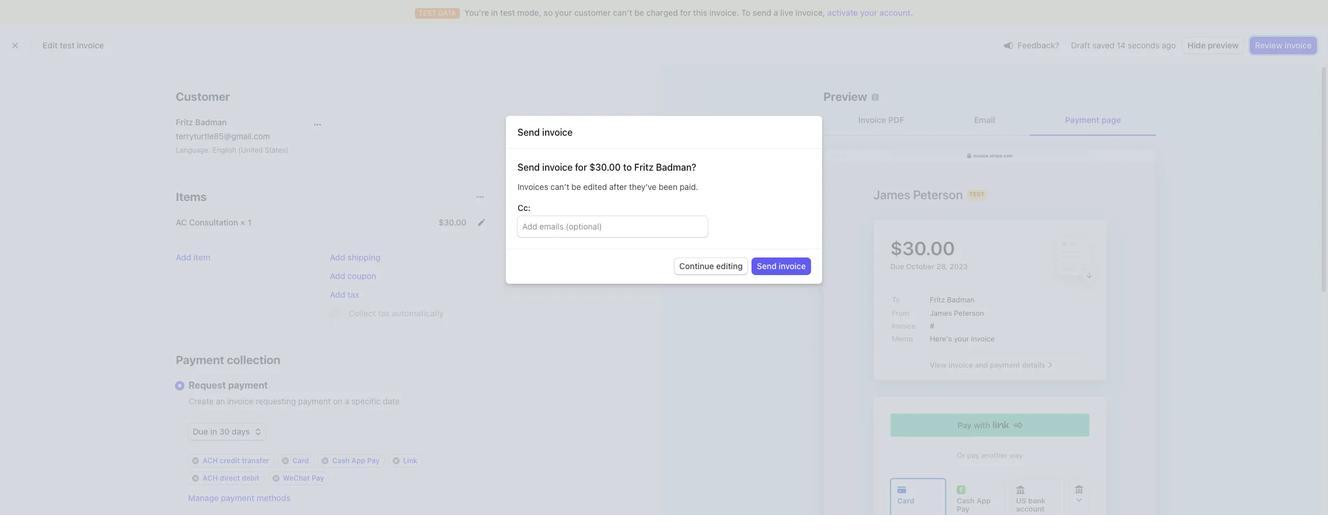 Task type: describe. For each thing, give the bounding box(es) containing it.
cc:
[[518, 203, 531, 213]]

invoices can't be edited after they've been paid.
[[518, 182, 698, 192]]

they've
[[629, 182, 657, 192]]

manage
[[188, 494, 219, 504]]

you're in test mode, so your customer can't be charged for this invoice. to send a live invoice, activate your account .
[[464, 8, 913, 18]]

direct
[[220, 474, 240, 483]]

invoice,
[[796, 8, 825, 18]]

to
[[623, 162, 632, 173]]

fritz badman terryturtle85@gmail.com language: english (united states)
[[176, 117, 289, 155]]

states)
[[265, 146, 289, 155]]

1 vertical spatial fritz
[[634, 162, 654, 173]]

account
[[880, 8, 911, 18]]

shipping
[[347, 253, 381, 263]]

add coupon
[[330, 271, 376, 281]]

remove ach credit transfer image
[[192, 458, 199, 465]]

add for add tax
[[330, 290, 345, 300]]

an
[[216, 397, 225, 407]]

collection
[[227, 354, 280, 367]]

invoice inside request payment create an invoice requesting payment on a specific date
[[227, 397, 254, 407]]

wechat
[[283, 474, 310, 483]]

consultation
[[189, 218, 238, 228]]

customer
[[176, 90, 230, 103]]

1 your from the left
[[555, 8, 572, 18]]

payment page
[[1065, 115, 1121, 125]]

invoice
[[859, 115, 886, 125]]

cash app pay
[[332, 457, 380, 466]]

activate
[[827, 8, 858, 18]]

send invoice for $30.00 to fritz badman?
[[518, 162, 696, 173]]

tax for add
[[347, 290, 359, 300]]

english
[[213, 146, 236, 155]]

invoice.stripe.com
[[973, 153, 1013, 158]]

ach credit transfer
[[203, 457, 269, 466]]

mode,
[[517, 8, 542, 18]]

customer
[[574, 8, 611, 18]]

editing
[[716, 261, 743, 271]]

edit
[[43, 40, 58, 50]]

feedback?
[[1018, 40, 1060, 50]]

1 vertical spatial $30.00
[[439, 218, 466, 228]]

1
[[248, 218, 251, 228]]

×
[[240, 218, 245, 228]]

payment for payment collection
[[176, 354, 224, 367]]

create
[[189, 397, 214, 407]]

add shipping button
[[330, 252, 381, 264]]

draft
[[1071, 40, 1090, 50]]

edit test invoice
[[43, 40, 104, 50]]

1 vertical spatial pay
[[312, 474, 324, 483]]

add tax button
[[330, 289, 359, 301]]

send invoice inside button
[[757, 261, 806, 271]]

invoice.
[[710, 8, 739, 18]]

methods
[[257, 494, 291, 504]]

specific
[[351, 397, 381, 407]]

1 vertical spatial test
[[60, 40, 75, 50]]

live
[[780, 8, 793, 18]]

coupon
[[347, 271, 376, 281]]

items
[[176, 190, 207, 204]]

1 horizontal spatial for
[[680, 8, 691, 18]]

language:
[[176, 146, 210, 155]]

0 horizontal spatial can't
[[551, 182, 569, 192]]

request
[[189, 380, 226, 391]]

1 horizontal spatial $30.00
[[590, 162, 621, 173]]

toolbar containing ach credit transfer
[[188, 455, 484, 486]]

requesting
[[256, 397, 296, 407]]

in for due
[[210, 427, 217, 437]]

continue
[[679, 261, 714, 271]]

continue editing button
[[675, 258, 748, 275]]

svg image for customer
[[314, 121, 321, 128]]

terryturtle85@gmail.com
[[176, 131, 270, 141]]

page
[[1102, 115, 1121, 125]]

0 horizontal spatial be
[[572, 182, 581, 192]]

1 horizontal spatial a
[[774, 8, 778, 18]]

add coupon button
[[330, 271, 376, 282]]

app
[[352, 457, 365, 466]]

a inside request payment create an invoice requesting payment on a specific date
[[345, 397, 349, 407]]

send
[[753, 8, 772, 18]]

transfer
[[242, 457, 269, 466]]

badman?
[[656, 162, 696, 173]]

continue editing
[[679, 261, 743, 271]]

1 horizontal spatial test
[[500, 8, 515, 18]]

0 vertical spatial can't
[[613, 8, 632, 18]]

add item button
[[176, 252, 210, 264]]

add tax
[[330, 290, 359, 300]]

send inside button
[[757, 261, 777, 271]]

request payment create an invoice requesting payment on a specific date
[[189, 380, 400, 407]]

paid.
[[680, 182, 698, 192]]

svg image inside due in 30 days popup button
[[255, 429, 262, 436]]

(united
[[238, 146, 263, 155]]

0 vertical spatial send
[[518, 127, 540, 138]]

activate your account link
[[827, 7, 911, 19]]

link
[[403, 457, 417, 466]]



Task type: locate. For each thing, give the bounding box(es) containing it.
0 horizontal spatial payment
[[176, 354, 224, 367]]

test
[[500, 8, 515, 18], [60, 40, 75, 50]]

be left edited
[[572, 182, 581, 192]]

1 vertical spatial svg image
[[478, 219, 485, 226]]

email
[[974, 115, 996, 125]]

test left mode,
[[500, 8, 515, 18]]

you're
[[464, 8, 489, 18]]

for
[[680, 8, 691, 18], [575, 162, 587, 173]]

your right 'activate'
[[860, 8, 877, 18]]

0 vertical spatial ach
[[203, 457, 218, 466]]

cash
[[332, 457, 350, 466]]

payment left page on the top
[[1065, 115, 1100, 125]]

tax right collect
[[378, 309, 390, 319]]

wechat pay
[[283, 474, 324, 483]]

0 horizontal spatial svg image
[[255, 429, 262, 436]]

can't right invoices
[[551, 182, 569, 192]]

pay right app
[[367, 457, 380, 466]]

0 horizontal spatial tax
[[347, 290, 359, 300]]

payment down ach direct debit
[[221, 494, 255, 504]]

add for add shipping
[[330, 253, 345, 263]]

collect
[[349, 309, 376, 319]]

draft saved 14 seconds ago
[[1071, 40, 1176, 50]]

1 horizontal spatial payment
[[1065, 115, 1100, 125]]

item
[[193, 253, 210, 263]]

add up "add tax"
[[330, 271, 345, 281]]

tab list
[[824, 105, 1156, 136]]

add up add coupon
[[330, 253, 345, 263]]

payment inside "button"
[[221, 494, 255, 504]]

add shipping
[[330, 253, 381, 263]]

send invoice up invoices
[[518, 127, 573, 138]]

fritz inside 'fritz badman terryturtle85@gmail.com language: english (united states)'
[[176, 117, 193, 127]]

0 vertical spatial a
[[774, 8, 778, 18]]

preview
[[1208, 40, 1239, 50]]

0 vertical spatial $30.00
[[590, 162, 621, 173]]

0 horizontal spatial in
[[210, 427, 217, 437]]

payment
[[1065, 115, 1100, 125], [176, 354, 224, 367]]

manage payment methods
[[188, 494, 291, 504]]

be left charged
[[634, 8, 644, 18]]

date
[[383, 397, 400, 407]]

a
[[774, 8, 778, 18], [345, 397, 349, 407]]

pdf
[[888, 115, 904, 125]]

2 ach from the top
[[203, 474, 218, 483]]

0 vertical spatial pay
[[367, 457, 380, 466]]

to
[[741, 8, 751, 18]]

0 vertical spatial send invoice
[[518, 127, 573, 138]]

fritz left the badman
[[176, 117, 193, 127]]

ac consultation × 1
[[176, 218, 251, 228]]

send
[[518, 127, 540, 138], [518, 162, 540, 173], [757, 261, 777, 271]]

send invoice
[[518, 127, 573, 138], [757, 261, 806, 271]]

invoice pdf
[[859, 115, 904, 125]]

pay down remove cash app pay image
[[312, 474, 324, 483]]

1 horizontal spatial be
[[634, 8, 644, 18]]

None text field
[[523, 220, 703, 234]]

1 horizontal spatial your
[[860, 8, 877, 18]]

tax for collect
[[378, 309, 390, 319]]

this
[[693, 8, 707, 18]]

seconds
[[1128, 40, 1160, 50]]

payment left the on
[[298, 397, 331, 407]]

hide preview
[[1188, 40, 1239, 50]]

in for you're
[[491, 8, 498, 18]]

due in 30 days button
[[188, 424, 266, 441]]

remove ach direct debit image
[[192, 476, 199, 483]]

charged
[[646, 8, 678, 18]]

0 horizontal spatial test
[[60, 40, 75, 50]]

remove card image
[[282, 458, 289, 465]]

0 horizontal spatial a
[[345, 397, 349, 407]]

so
[[544, 8, 553, 18]]

be
[[634, 8, 644, 18], [572, 182, 581, 192]]

30
[[219, 427, 230, 437]]

tax down add coupon button
[[347, 290, 359, 300]]

1 vertical spatial send
[[518, 162, 540, 173]]

1 horizontal spatial can't
[[613, 8, 632, 18]]

.
[[911, 8, 913, 18]]

1 horizontal spatial send invoice
[[757, 261, 806, 271]]

credit
[[220, 457, 240, 466]]

0 vertical spatial payment
[[1065, 115, 1100, 125]]

in left the 30
[[210, 427, 217, 437]]

1 horizontal spatial fritz
[[634, 162, 654, 173]]

send invoice button
[[752, 258, 811, 275]]

payment for request
[[228, 380, 268, 391]]

hide
[[1188, 40, 1206, 50]]

1 vertical spatial for
[[575, 162, 587, 173]]

in right you're
[[491, 8, 498, 18]]

payment up request
[[176, 354, 224, 367]]

invoices
[[518, 182, 548, 192]]

saved
[[1093, 40, 1115, 50]]

1 vertical spatial can't
[[551, 182, 569, 192]]

0 vertical spatial payment
[[228, 380, 268, 391]]

add left item
[[176, 253, 191, 263]]

1 horizontal spatial svg image
[[314, 121, 321, 128]]

in inside due in 30 days popup button
[[210, 427, 217, 437]]

ach right remove ach direct debit "image"
[[203, 474, 218, 483]]

svg image for ac consultation
[[478, 219, 485, 226]]

payment collection
[[176, 354, 280, 367]]

hide preview button
[[1183, 37, 1244, 54]]

fritz right to
[[634, 162, 654, 173]]

2 horizontal spatial svg image
[[478, 219, 485, 226]]

test right edit on the left of the page
[[60, 40, 75, 50]]

1 vertical spatial payment
[[298, 397, 331, 407]]

1 vertical spatial send invoice
[[757, 261, 806, 271]]

a left live
[[774, 8, 778, 18]]

1 ach from the top
[[203, 457, 218, 466]]

1 horizontal spatial pay
[[367, 457, 380, 466]]

1 horizontal spatial tax
[[378, 309, 390, 319]]

ach for ach direct debit
[[203, 474, 218, 483]]

2 vertical spatial payment
[[221, 494, 255, 504]]

pay
[[367, 457, 380, 466], [312, 474, 324, 483]]

2 vertical spatial svg image
[[255, 429, 262, 436]]

tax inside button
[[347, 290, 359, 300]]

1 vertical spatial tax
[[378, 309, 390, 319]]

0 horizontal spatial send invoice
[[518, 127, 573, 138]]

0 vertical spatial svg image
[[314, 121, 321, 128]]

ach right remove ach credit transfer icon
[[203, 457, 218, 466]]

add for add coupon
[[330, 271, 345, 281]]

review
[[1255, 40, 1283, 50]]

add for add item
[[176, 253, 191, 263]]

your right the so
[[555, 8, 572, 18]]

add down add coupon button
[[330, 290, 345, 300]]

1 vertical spatial be
[[572, 182, 581, 192]]

card
[[293, 457, 309, 466]]

0 horizontal spatial fritz
[[176, 117, 193, 127]]

remove cash app pay image
[[322, 458, 329, 465]]

preview
[[824, 90, 867, 103]]

14
[[1117, 40, 1126, 50]]

can't right customer
[[613, 8, 632, 18]]

payment for manage
[[221, 494, 255, 504]]

a right the on
[[345, 397, 349, 407]]

$30.00
[[590, 162, 621, 173], [439, 218, 466, 228]]

0 vertical spatial tax
[[347, 290, 359, 300]]

been
[[659, 182, 678, 192]]

1 vertical spatial in
[[210, 427, 217, 437]]

0 vertical spatial fritz
[[176, 117, 193, 127]]

debit
[[242, 474, 260, 483]]

0 horizontal spatial for
[[575, 162, 587, 173]]

payment down collection
[[228, 380, 268, 391]]

ac
[[176, 218, 187, 228]]

after
[[609, 182, 627, 192]]

toolbar
[[188, 455, 484, 486]]

remove wechat pay image
[[272, 476, 279, 483]]

fritz
[[176, 117, 193, 127], [634, 162, 654, 173]]

ach for ach credit transfer
[[203, 457, 218, 466]]

remove link image
[[393, 458, 400, 465]]

review invoice
[[1255, 40, 1312, 50]]

send invoice right editing
[[757, 261, 806, 271]]

0 vertical spatial test
[[500, 8, 515, 18]]

1 vertical spatial a
[[345, 397, 349, 407]]

payment for payment page
[[1065, 115, 1100, 125]]

edited
[[583, 182, 607, 192]]

svg image
[[314, 121, 321, 128], [478, 219, 485, 226], [255, 429, 262, 436]]

1 horizontal spatial in
[[491, 8, 498, 18]]

1 vertical spatial ach
[[203, 474, 218, 483]]

automatically
[[392, 309, 444, 319]]

collect tax automatically
[[349, 309, 444, 319]]

for left the this
[[680, 8, 691, 18]]

0 horizontal spatial pay
[[312, 474, 324, 483]]

0 vertical spatial for
[[680, 8, 691, 18]]

0 horizontal spatial your
[[555, 8, 572, 18]]

due
[[193, 427, 208, 437]]

badman
[[195, 117, 227, 127]]

1 vertical spatial payment
[[176, 354, 224, 367]]

0 horizontal spatial $30.00
[[439, 218, 466, 228]]

on
[[333, 397, 342, 407]]

tab list containing invoice pdf
[[824, 105, 1156, 136]]

0 vertical spatial in
[[491, 8, 498, 18]]

feedback? button
[[999, 37, 1064, 53]]

for up edited
[[575, 162, 587, 173]]

2 vertical spatial send
[[757, 261, 777, 271]]

2 your from the left
[[860, 8, 877, 18]]

review invoice button
[[1251, 37, 1317, 54]]

0 vertical spatial be
[[634, 8, 644, 18]]



Task type: vqa. For each thing, say whether or not it's contained in the screenshot.
automatically
yes



